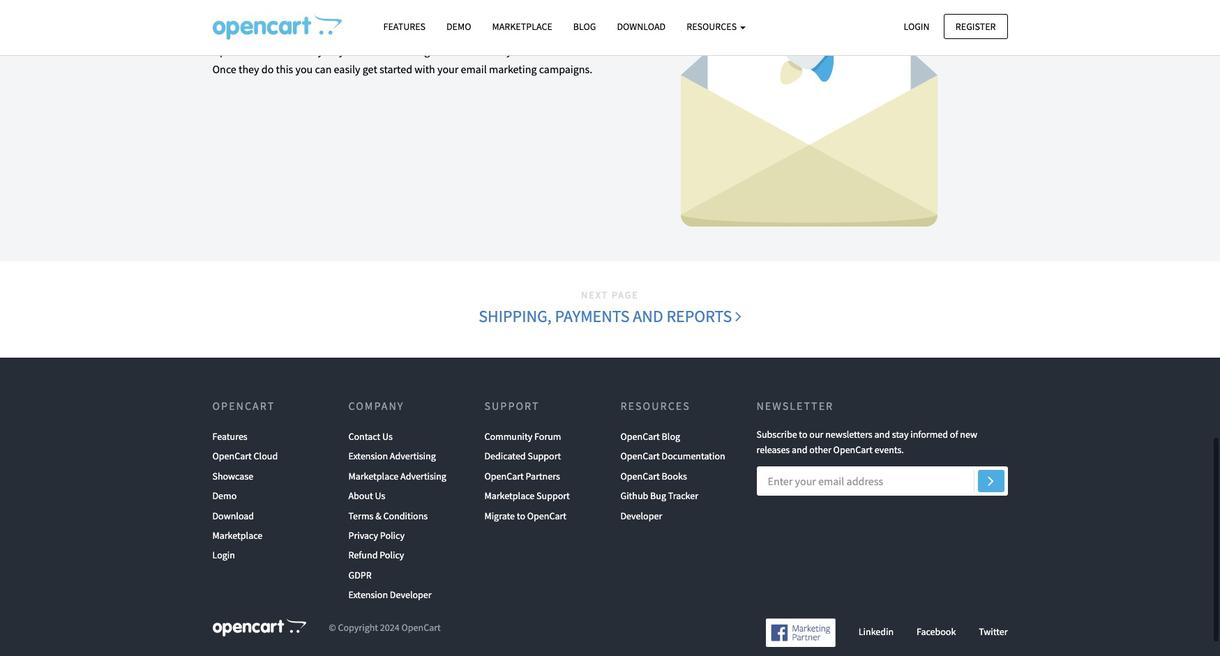 Task type: vqa. For each thing, say whether or not it's contained in the screenshot.
the Community
yes



Task type: describe. For each thing, give the bounding box(es) containing it.
campaigns.
[[539, 62, 593, 76]]

opencart for opencart
[[212, 399, 275, 413]]

shipping, payments and reports
[[479, 305, 736, 327]]

developer link
[[621, 506, 662, 526]]

opencart cloud link
[[212, 447, 278, 467]]

opencart for opencart partners
[[485, 470, 524, 483]]

us for contact us
[[382, 431, 393, 443]]

contact us
[[349, 431, 393, 443]]

opencart blog link
[[621, 427, 680, 447]]

features for opencart cloud
[[212, 431, 248, 443]]

to up marketing on the left top of page
[[495, 44, 504, 58]]

migrate
[[485, 510, 515, 522]]

blog link
[[563, 15, 607, 39]]

with
[[415, 62, 435, 76]]

0 horizontal spatial get
[[363, 62, 377, 76]]

login for the left login 'link'
[[212, 549, 235, 562]]

stay
[[892, 428, 909, 441]]

opencart offers an easy way for customers to get subscribed to your newsletter. once they do this you can easily get started with your email marketing campaigns.
[[212, 44, 593, 76]]

subscribed
[[441, 44, 493, 58]]

about
[[349, 490, 373, 503]]

turn
[[212, 3, 253, 29]]

extension advertising
[[349, 450, 436, 463]]

extension for extension advertising
[[349, 450, 388, 463]]

extension advertising link
[[349, 447, 436, 467]]

linkedin link
[[859, 626, 894, 639]]

books
[[662, 470, 687, 483]]

refund policy
[[349, 549, 404, 562]]

turn mail to your advantage
[[212, 3, 457, 29]]

privacy
[[349, 530, 378, 542]]

Enter your email address text field
[[757, 467, 1008, 496]]

events.
[[875, 444, 904, 457]]

github bug tracker
[[621, 490, 699, 503]]

newsletter.
[[530, 44, 581, 58]]

© copyright 2024 opencart
[[329, 622, 441, 635]]

terms
[[349, 510, 374, 522]]

terms & conditions
[[349, 510, 428, 522]]

privacy policy
[[349, 530, 405, 542]]

to down marketplace support link
[[517, 510, 525, 522]]

support for marketplace
[[537, 490, 570, 503]]

marketplace up newsletter.
[[492, 20, 553, 33]]

company
[[349, 399, 404, 413]]

opencart for opencart offers an easy way for customers to get subscribed to your newsletter. once they do this you can easily get started with your email marketing campaigns.
[[212, 44, 257, 58]]

do
[[262, 62, 274, 76]]

0 horizontal spatial marketplace link
[[212, 526, 263, 546]]

showcase
[[212, 470, 253, 483]]

0 horizontal spatial demo link
[[212, 486, 237, 506]]

you
[[296, 62, 313, 76]]

opencart for opencart documentation
[[621, 450, 660, 463]]

1 horizontal spatial developer
[[621, 510, 662, 522]]

next
[[582, 289, 609, 301]]

opencart for opencart blog
[[621, 431, 660, 443]]

to right mail
[[300, 3, 318, 29]]

&
[[376, 510, 381, 522]]

0 vertical spatial demo link
[[436, 15, 482, 39]]

dedicated
[[485, 450, 526, 463]]

partners
[[526, 470, 560, 483]]

subscribe to our newsletters and stay informed of new releases and other opencart events.
[[757, 428, 978, 457]]

tracker
[[668, 490, 699, 503]]

1 horizontal spatial marketplace link
[[482, 15, 563, 39]]

for
[[346, 44, 359, 58]]

payments
[[555, 305, 630, 327]]

contact us link
[[349, 427, 393, 447]]

opencart - features image
[[212, 15, 342, 40]]

advantage
[[366, 3, 457, 29]]

privacy policy link
[[349, 526, 405, 546]]

refund
[[349, 549, 378, 562]]

0 horizontal spatial demo
[[212, 490, 237, 503]]

refund policy link
[[349, 546, 404, 566]]

extension for extension developer
[[349, 589, 388, 602]]

way
[[325, 44, 344, 58]]

informed
[[911, 428, 948, 441]]

opencart right 2024
[[402, 622, 441, 635]]

subscribe
[[757, 428, 797, 441]]

migrate to opencart
[[485, 510, 567, 522]]

extension developer link
[[349, 586, 432, 605]]

download for demo
[[212, 510, 254, 522]]

forum
[[535, 431, 561, 443]]

download for blog
[[617, 20, 666, 33]]

releases
[[757, 444, 790, 457]]

policy for refund policy
[[380, 549, 404, 562]]

contact
[[349, 431, 380, 443]]

advertising for marketplace advertising
[[401, 470, 447, 483]]

dedicated support
[[485, 450, 561, 463]]

opencart documentation link
[[621, 447, 726, 467]]

cloud
[[254, 450, 278, 463]]

features link for opencart cloud
[[212, 427, 248, 447]]

2024
[[380, 622, 400, 635]]

0 vertical spatial support
[[485, 399, 540, 413]]

opencart partners
[[485, 470, 560, 483]]

0 vertical spatial resources
[[687, 20, 739, 33]]

opencart image
[[212, 619, 306, 637]]

marketplace inside "link"
[[349, 470, 399, 483]]

terms & conditions link
[[349, 506, 428, 526]]

marketplace advertising
[[349, 470, 447, 483]]

documentation
[[662, 450, 726, 463]]

dedicated support link
[[485, 447, 561, 467]]

our
[[810, 428, 824, 441]]

0 vertical spatial blog
[[574, 20, 596, 33]]

1 horizontal spatial and
[[792, 444, 808, 457]]

about us
[[349, 490, 386, 503]]

conditions
[[383, 510, 428, 522]]

angle right image
[[988, 473, 994, 489]]

shipping,
[[479, 305, 552, 327]]

1 horizontal spatial your
[[438, 62, 459, 76]]

gdpr link
[[349, 566, 372, 586]]



Task type: locate. For each thing, give the bounding box(es) containing it.
0 horizontal spatial login
[[212, 549, 235, 562]]

opencart inside opencart blog link
[[621, 431, 660, 443]]

easily
[[334, 62, 360, 76]]

marketplace support link
[[485, 486, 570, 506]]

1 vertical spatial download
[[212, 510, 254, 522]]

this
[[276, 62, 293, 76]]

and left other
[[792, 444, 808, 457]]

opencart down newsletters
[[834, 444, 873, 457]]

angle right image
[[736, 308, 742, 324]]

your
[[322, 3, 362, 29], [507, 44, 528, 58], [438, 62, 459, 76]]

features
[[383, 20, 426, 33], [212, 431, 248, 443]]

and down the page
[[633, 305, 663, 327]]

opencart inside opencart books link
[[621, 470, 660, 483]]

showcase link
[[212, 467, 253, 486]]

opencart inside opencart cloud link
[[212, 450, 252, 463]]

2 extension from the top
[[349, 589, 388, 602]]

marketplace
[[492, 20, 553, 33], [349, 470, 399, 483], [485, 490, 535, 503], [212, 530, 263, 542]]

opencart up showcase
[[212, 450, 252, 463]]

developer
[[621, 510, 662, 522], [390, 589, 432, 602]]

demo down showcase link
[[212, 490, 237, 503]]

us inside "link"
[[382, 431, 393, 443]]

developer down github
[[621, 510, 662, 522]]

advertising for extension advertising
[[390, 450, 436, 463]]

1 vertical spatial demo link
[[212, 486, 237, 506]]

and up events.
[[875, 428, 890, 441]]

1 vertical spatial features link
[[212, 427, 248, 447]]

new
[[960, 428, 978, 441]]

opencart down opencart blog link
[[621, 450, 660, 463]]

demo link
[[436, 15, 482, 39], [212, 486, 237, 506]]

policy down terms & conditions "link"
[[380, 530, 405, 542]]

0 horizontal spatial download
[[212, 510, 254, 522]]

github bug tracker link
[[621, 486, 699, 506]]

0 vertical spatial get
[[424, 44, 439, 58]]

login for topmost login 'link'
[[904, 20, 930, 32]]

demo link down showcase
[[212, 486, 237, 506]]

0 horizontal spatial features link
[[212, 427, 248, 447]]

mail
[[257, 3, 295, 29]]

1 horizontal spatial blog
[[662, 431, 680, 443]]

advertising up marketplace advertising
[[390, 450, 436, 463]]

opencart inside "opencart documentation" link
[[621, 450, 660, 463]]

page
[[612, 289, 639, 301]]

opencart down dedicated
[[485, 470, 524, 483]]

advertising inside "link"
[[401, 470, 447, 483]]

1 horizontal spatial login link
[[892, 14, 942, 39]]

1 vertical spatial marketplace link
[[212, 526, 263, 546]]

download link for demo
[[212, 506, 254, 526]]

0 horizontal spatial your
[[322, 3, 362, 29]]

demo link up subscribed at the top of page
[[436, 15, 482, 39]]

2 vertical spatial and
[[792, 444, 808, 457]]

1 vertical spatial your
[[507, 44, 528, 58]]

newsletters
[[826, 428, 873, 441]]

twitter
[[979, 626, 1008, 639]]

opencart up opencart cloud at left bottom
[[212, 399, 275, 413]]

about us link
[[349, 486, 386, 506]]

1 vertical spatial us
[[375, 490, 386, 503]]

features link for demo
[[373, 15, 436, 39]]

facebook
[[917, 626, 956, 639]]

1 horizontal spatial demo
[[447, 20, 471, 33]]

resources
[[687, 20, 739, 33], [621, 399, 691, 413]]

they
[[239, 62, 259, 76]]

opencart blog
[[621, 431, 680, 443]]

and
[[633, 305, 663, 327], [875, 428, 890, 441], [792, 444, 808, 457]]

policy down privacy policy link
[[380, 549, 404, 562]]

1 vertical spatial download link
[[212, 506, 254, 526]]

0 vertical spatial advertising
[[390, 450, 436, 463]]

us for about us
[[375, 490, 386, 503]]

extension
[[349, 450, 388, 463], [349, 589, 388, 602]]

extension down 'gdpr' link
[[349, 589, 388, 602]]

copyright
[[338, 622, 378, 635]]

opencart up github
[[621, 470, 660, 483]]

bug
[[650, 490, 666, 503]]

0 horizontal spatial features
[[212, 431, 248, 443]]

1 vertical spatial and
[[875, 428, 890, 441]]

github
[[621, 490, 648, 503]]

community forum link
[[485, 427, 561, 447]]

blog up opencart documentation
[[662, 431, 680, 443]]

to up with
[[412, 44, 422, 58]]

0 vertical spatial login
[[904, 20, 930, 32]]

features for demo
[[383, 20, 426, 33]]

1 vertical spatial features
[[212, 431, 248, 443]]

features up customers
[[383, 20, 426, 33]]

opencart inside migrate to opencart link
[[527, 510, 567, 522]]

facebook link
[[917, 626, 956, 639]]

1 vertical spatial login
[[212, 549, 235, 562]]

resources link
[[676, 15, 756, 39]]

1 horizontal spatial features
[[383, 20, 426, 33]]

1 horizontal spatial download
[[617, 20, 666, 33]]

marketplace up the migrate
[[485, 490, 535, 503]]

0 vertical spatial features link
[[373, 15, 436, 39]]

2 vertical spatial support
[[537, 490, 570, 503]]

0 vertical spatial login link
[[892, 14, 942, 39]]

marketplace down showcase link
[[212, 530, 263, 542]]

support up 'community'
[[485, 399, 540, 413]]

your up the "way"
[[322, 3, 362, 29]]

opencart up once
[[212, 44, 257, 58]]

opencart partners link
[[485, 467, 560, 486]]

get right easily
[[363, 62, 377, 76]]

opencart books link
[[621, 467, 687, 486]]

1 vertical spatial resources
[[621, 399, 691, 413]]

1 vertical spatial demo
[[212, 490, 237, 503]]

support up partners
[[528, 450, 561, 463]]

1 horizontal spatial features link
[[373, 15, 436, 39]]

0 horizontal spatial developer
[[390, 589, 432, 602]]

can
[[315, 62, 332, 76]]

community
[[485, 431, 533, 443]]

0 vertical spatial download
[[617, 20, 666, 33]]

blog up newsletter.
[[574, 20, 596, 33]]

newsletter
[[757, 399, 834, 413]]

1 vertical spatial policy
[[380, 549, 404, 562]]

1 vertical spatial blog
[[662, 431, 680, 443]]

0 vertical spatial extension
[[349, 450, 388, 463]]

advertising
[[390, 450, 436, 463], [401, 470, 447, 483]]

0 vertical spatial your
[[322, 3, 362, 29]]

register
[[956, 20, 996, 32]]

offers
[[260, 44, 286, 58]]

marketing
[[489, 62, 537, 76]]

features up opencart cloud at left bottom
[[212, 431, 248, 443]]

1 vertical spatial support
[[528, 450, 561, 463]]

2 vertical spatial your
[[438, 62, 459, 76]]

0 vertical spatial features
[[383, 20, 426, 33]]

0 horizontal spatial login link
[[212, 546, 235, 566]]

login inside 'link'
[[904, 20, 930, 32]]

extension down the contact us "link"
[[349, 450, 388, 463]]

linkedin
[[859, 626, 894, 639]]

0 vertical spatial us
[[382, 431, 393, 443]]

your right with
[[438, 62, 459, 76]]

1 vertical spatial extension
[[349, 589, 388, 602]]

0 vertical spatial demo
[[447, 20, 471, 33]]

features link up opencart cloud at left bottom
[[212, 427, 248, 447]]

0 horizontal spatial and
[[633, 305, 663, 327]]

login
[[904, 20, 930, 32], [212, 549, 235, 562]]

1 vertical spatial login link
[[212, 546, 235, 566]]

us up extension advertising
[[382, 431, 393, 443]]

your up marketing on the left top of page
[[507, 44, 528, 58]]

download
[[617, 20, 666, 33], [212, 510, 254, 522]]

0 vertical spatial download link
[[607, 15, 676, 39]]

features link up customers
[[373, 15, 436, 39]]

demo up subscribed at the top of page
[[447, 20, 471, 33]]

0 horizontal spatial blog
[[574, 20, 596, 33]]

©
[[329, 622, 336, 635]]

1 horizontal spatial get
[[424, 44, 439, 58]]

1 horizontal spatial download link
[[607, 15, 676, 39]]

marketplace link up newsletter.
[[482, 15, 563, 39]]

features link
[[373, 15, 436, 39], [212, 427, 248, 447]]

register link
[[944, 14, 1008, 39]]

migrate to opencart link
[[485, 506, 567, 526]]

marketplace link
[[482, 15, 563, 39], [212, 526, 263, 546]]

1 horizontal spatial demo link
[[436, 15, 482, 39]]

marketplace link down showcase link
[[212, 526, 263, 546]]

1 vertical spatial get
[[363, 62, 377, 76]]

support down partners
[[537, 490, 570, 503]]

0 vertical spatial and
[[633, 305, 663, 327]]

opencart inside opencart partners link
[[485, 470, 524, 483]]

0 horizontal spatial download link
[[212, 506, 254, 526]]

opencart down marketplace support link
[[527, 510, 567, 522]]

advertising down the extension advertising link
[[401, 470, 447, 483]]

opencart up opencart documentation
[[621, 431, 660, 443]]

developer up 2024
[[390, 589, 432, 602]]

1 vertical spatial advertising
[[401, 470, 447, 483]]

opencart for opencart cloud
[[212, 450, 252, 463]]

of
[[950, 428, 958, 441]]

download link for blog
[[607, 15, 676, 39]]

easy
[[302, 44, 323, 58]]

shipping, payments and reports link
[[478, 303, 742, 330]]

get up with
[[424, 44, 439, 58]]

to left our
[[799, 428, 808, 441]]

2 horizontal spatial and
[[875, 428, 890, 441]]

2 policy from the top
[[380, 549, 404, 562]]

opencart inside opencart offers an easy way for customers to get subscribed to your newsletter. once they do this you can easily get started with your email marketing campaigns.
[[212, 44, 257, 58]]

download right blog link
[[617, 20, 666, 33]]

opencart cloud
[[212, 450, 278, 463]]

facebook marketing partner image
[[766, 619, 836, 647]]

opencart for opencart books
[[621, 470, 660, 483]]

1 vertical spatial developer
[[390, 589, 432, 602]]

support for dedicated
[[528, 450, 561, 463]]

2 horizontal spatial your
[[507, 44, 528, 58]]

extension developer
[[349, 589, 432, 602]]

1 policy from the top
[[380, 530, 405, 542]]

turn mail to your advantage image
[[621, 0, 998, 227]]

started
[[380, 62, 412, 76]]

0 vertical spatial marketplace link
[[482, 15, 563, 39]]

login link
[[892, 14, 942, 39], [212, 546, 235, 566]]

0 vertical spatial developer
[[621, 510, 662, 522]]

opencart inside "subscribe to our newsletters and stay informed of new releases and other opencart events."
[[834, 444, 873, 457]]

once
[[212, 62, 236, 76]]

1 horizontal spatial login
[[904, 20, 930, 32]]

other
[[810, 444, 832, 457]]

0 vertical spatial policy
[[380, 530, 405, 542]]

to inside "subscribe to our newsletters and stay informed of new releases and other opencart events."
[[799, 428, 808, 441]]

marketplace advertising link
[[349, 467, 447, 486]]

demo
[[447, 20, 471, 33], [212, 490, 237, 503]]

download down showcase link
[[212, 510, 254, 522]]

blog
[[574, 20, 596, 33], [662, 431, 680, 443]]

community forum
[[485, 431, 561, 443]]

marketplace up the about us
[[349, 470, 399, 483]]

next page
[[582, 289, 639, 301]]

customers
[[362, 44, 410, 58]]

us right about
[[375, 490, 386, 503]]

email
[[461, 62, 487, 76]]

support
[[485, 399, 540, 413], [528, 450, 561, 463], [537, 490, 570, 503]]

gdpr
[[349, 569, 372, 582]]

opencart documentation
[[621, 450, 726, 463]]

policy for privacy policy
[[380, 530, 405, 542]]

1 extension from the top
[[349, 450, 388, 463]]



